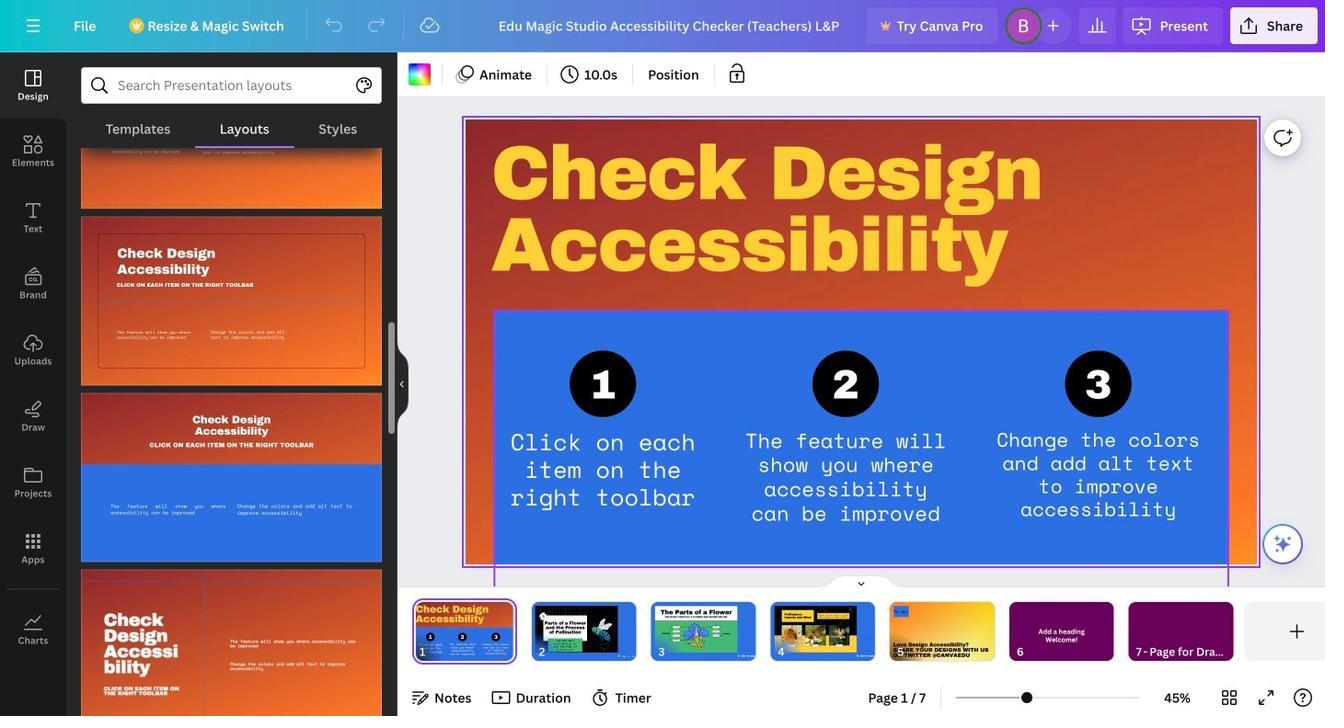 Task type: describe. For each thing, give the bounding box(es) containing it.
Zoom button
[[1148, 684, 1208, 713]]

Page title text field
[[433, 643, 441, 662]]

page 1 image
[[412, 603, 517, 662]]

Design title text field
[[484, 7, 859, 44]]

Search Presentation layouts search field
[[118, 68, 345, 103]]

no colour image
[[409, 64, 431, 86]]



Task type: locate. For each thing, give the bounding box(es) containing it.
canva assistant image
[[1272, 534, 1294, 556]]

side panel tab list
[[0, 52, 66, 664]]

hide image
[[397, 341, 409, 429]]

main menu bar
[[0, 0, 1325, 52]]

hide pages image
[[817, 575, 906, 590]]



Task type: vqa. For each thing, say whether or not it's contained in the screenshot.
The Id.
no



